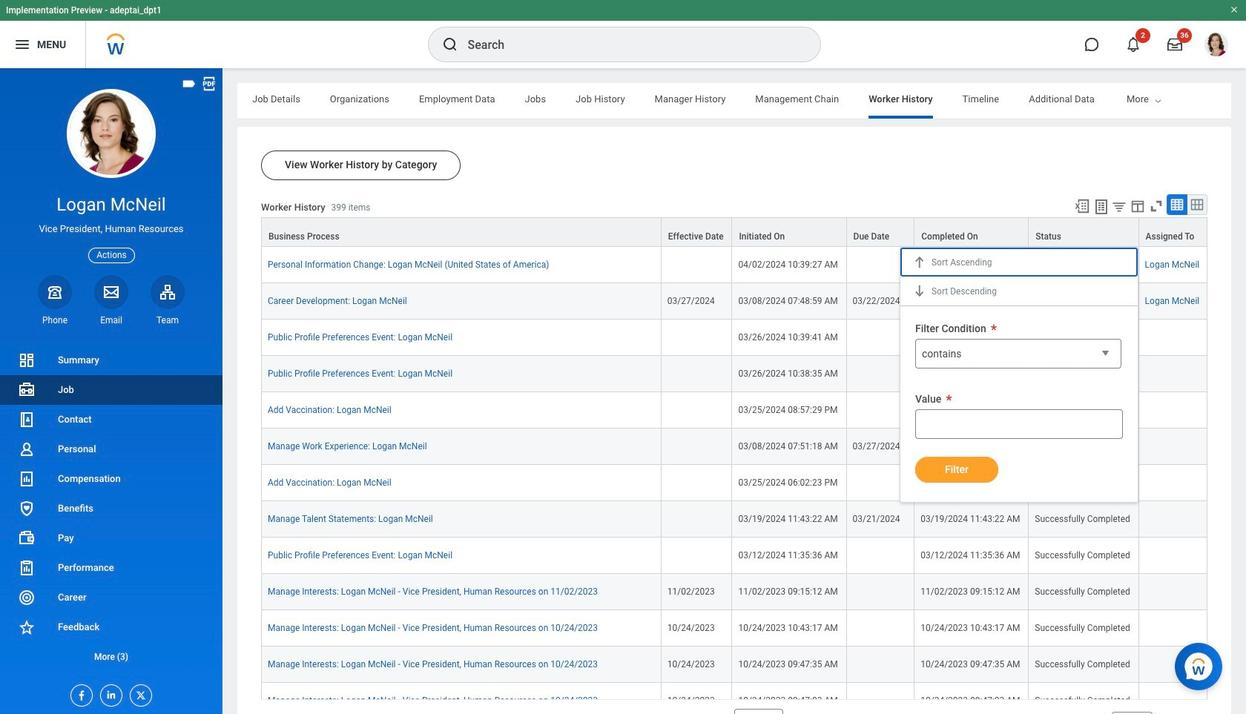 Task type: locate. For each thing, give the bounding box(es) containing it.
list
[[0, 346, 223, 672]]

2 row from the top
[[261, 247, 1208, 284]]

contact image
[[18, 411, 36, 429]]

row
[[261, 218, 1208, 247], [261, 247, 1208, 284], [261, 284, 1208, 320], [261, 320, 1208, 356], [261, 356, 1208, 393], [261, 393, 1208, 429], [261, 429, 1208, 465], [261, 465, 1208, 502], [261, 502, 1208, 538], [261, 538, 1208, 575], [261, 575, 1208, 611], [261, 611, 1208, 647], [261, 647, 1208, 684], [261, 684, 1208, 715]]

phone image
[[45, 283, 65, 301]]

compensation image
[[18, 471, 36, 488]]

inbox large image
[[1168, 37, 1183, 52]]

linkedin image
[[101, 686, 117, 701]]

export to worksheets image
[[1093, 198, 1111, 216]]

view team image
[[159, 283, 177, 301]]

1 row from the top
[[261, 218, 1208, 247]]

summary image
[[18, 352, 36, 370]]

close environment banner image
[[1231, 5, 1240, 14]]

team logan mcneil element
[[151, 315, 185, 327]]

profile logan mcneil image
[[1205, 33, 1229, 59]]

banner
[[0, 0, 1247, 68]]

facebook image
[[71, 686, 88, 702]]

export to excel image
[[1075, 198, 1091, 215]]

navigation pane region
[[0, 68, 223, 715]]

None text field
[[916, 409, 1124, 439]]

table image
[[1171, 197, 1185, 212]]

8 row from the top
[[261, 465, 1208, 502]]

Search Workday  search field
[[468, 28, 790, 61]]

pay image
[[18, 530, 36, 548]]

cell
[[662, 247, 733, 284], [847, 247, 915, 284], [915, 247, 1030, 284], [915, 284, 1030, 320], [662, 320, 733, 356], [847, 320, 915, 356], [1140, 320, 1208, 356], [662, 356, 733, 393], [847, 356, 915, 393], [1140, 356, 1208, 393], [662, 393, 733, 429], [847, 393, 915, 429], [1140, 393, 1208, 429], [662, 429, 733, 465], [1140, 429, 1208, 465], [662, 465, 733, 502], [847, 465, 915, 502], [1140, 465, 1208, 502], [662, 502, 733, 538], [1140, 502, 1208, 538], [662, 538, 733, 575], [847, 538, 915, 575], [1140, 538, 1208, 575], [847, 575, 915, 611], [1140, 575, 1208, 611], [847, 611, 915, 647], [1140, 611, 1208, 647], [847, 647, 915, 684], [1140, 647, 1208, 684], [847, 684, 915, 715], [1140, 684, 1208, 715]]

job image
[[18, 382, 36, 399]]

phone logan mcneil element
[[38, 315, 72, 327]]

4 row from the top
[[261, 320, 1208, 356]]

13 row from the top
[[261, 647, 1208, 684]]

tag image
[[181, 76, 197, 92]]

search image
[[441, 36, 459, 53]]

tab list
[[238, 83, 1247, 119]]

toolbar
[[1068, 194, 1208, 218]]

11 row from the top
[[261, 575, 1208, 611]]

dialog
[[900, 247, 1139, 503]]



Task type: vqa. For each thing, say whether or not it's contained in the screenshot.
Job image
yes



Task type: describe. For each thing, give the bounding box(es) containing it.
14 row from the top
[[261, 684, 1208, 715]]

6 row from the top
[[261, 393, 1208, 429]]

benefits image
[[18, 500, 36, 518]]

select to filter grid data image
[[1112, 199, 1128, 215]]

mail image
[[102, 283, 120, 301]]

performance image
[[18, 560, 36, 577]]

personal image
[[18, 441, 36, 459]]

click to view/edit grid preferences image
[[1130, 198, 1147, 215]]

fullscreen image
[[1149, 198, 1165, 215]]

email logan mcneil element
[[94, 315, 128, 327]]

items per page element
[[654, 701, 783, 715]]

feedback image
[[18, 619, 36, 637]]

3 row from the top
[[261, 284, 1208, 320]]

7 row from the top
[[261, 429, 1208, 465]]

justify image
[[13, 36, 31, 53]]

view printable version (pdf) image
[[201, 76, 217, 92]]

expand table image
[[1191, 197, 1205, 212]]

12 row from the top
[[261, 611, 1208, 647]]

notifications large image
[[1127, 37, 1142, 52]]

Go to page number text field
[[1112, 713, 1153, 715]]

9 row from the top
[[261, 502, 1208, 538]]

sort list box
[[901, 248, 1139, 306]]

x image
[[131, 686, 147, 702]]

10 row from the top
[[261, 538, 1208, 575]]

career image
[[18, 589, 36, 607]]

5 row from the top
[[261, 356, 1208, 393]]



